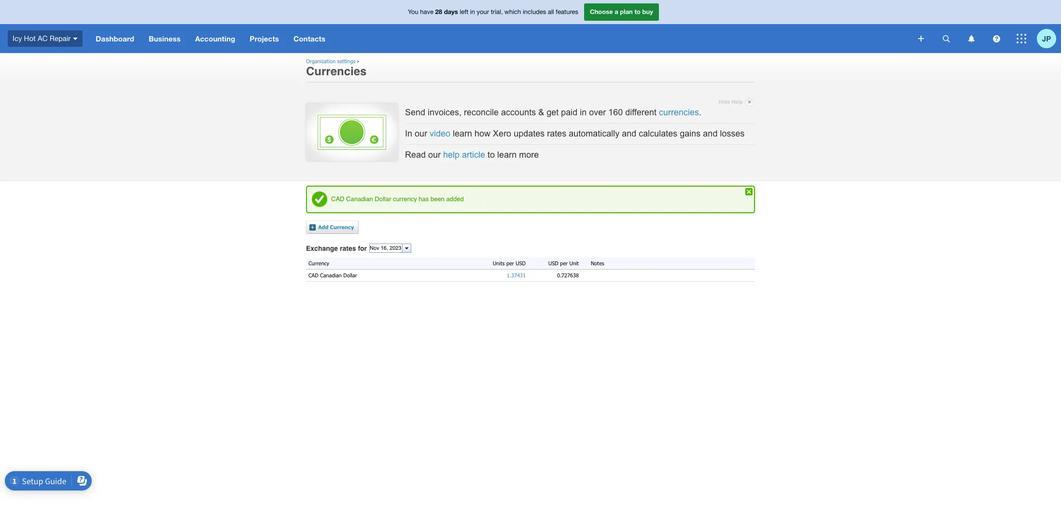 Task type: describe. For each thing, give the bounding box(es) containing it.
has
[[419, 195, 429, 203]]

send invoices, reconcile accounts & get paid in over 160 different currencies .
[[405, 107, 702, 117]]

units
[[493, 260, 505, 266]]

contacts button
[[286, 24, 333, 53]]

currency
[[393, 195, 417, 203]]

read
[[405, 150, 426, 160]]

settings
[[337, 58, 356, 64]]

jp
[[1043, 34, 1051, 43]]

automatically
[[569, 129, 620, 139]]

our for in
[[415, 129, 427, 139]]

1.37431 link
[[507, 272, 526, 279]]

usd per unit
[[549, 260, 579, 266]]

dollar for cad canadian dollar
[[344, 272, 357, 279]]

projects
[[250, 34, 279, 43]]

trial,
[[491, 8, 503, 16]]

features
[[556, 8, 579, 16]]

reconcile
[[464, 107, 499, 117]]

different
[[626, 107, 657, 117]]

exchange rates for
[[306, 245, 367, 252]]

ac
[[38, 34, 48, 42]]

canadian for cad canadian dollar currency has been added
[[346, 195, 373, 203]]

how
[[475, 129, 491, 139]]

28
[[435, 8, 442, 16]]

buy
[[643, 8, 653, 16]]

calculates
[[639, 129, 678, 139]]

1.37431
[[507, 272, 526, 279]]

dashboard
[[96, 34, 134, 43]]

contacts
[[294, 34, 326, 43]]

losses
[[720, 129, 745, 139]]

which
[[505, 8, 521, 16]]

0 horizontal spatial rates
[[340, 245, 356, 252]]

svg image inside icy hot ac repair popup button
[[73, 38, 78, 40]]

exchange
[[306, 245, 338, 252]]

gains
[[680, 129, 701, 139]]

paid
[[561, 107, 578, 117]]

currencies
[[659, 107, 699, 117]]

business button
[[141, 24, 188, 53]]

send
[[405, 107, 425, 117]]

1 vertical spatial to
[[488, 150, 495, 160]]

1 horizontal spatial to
[[635, 8, 641, 16]]

icy hot ac repair button
[[0, 24, 89, 53]]

1 usd from the left
[[516, 260, 526, 266]]

article
[[462, 150, 485, 160]]

video
[[430, 129, 451, 139]]

0.727638
[[557, 272, 579, 279]]

dashboard link
[[89, 24, 141, 53]]

cad canadian dollar
[[309, 272, 357, 279]]

banner containing jp
[[0, 0, 1062, 53]]

you have 28 days left in your trial, which includes all features
[[408, 8, 579, 16]]

2 and from the left
[[703, 129, 718, 139]]

invoices,
[[428, 107, 462, 117]]

1 horizontal spatial svg image
[[1017, 34, 1027, 43]]

1 horizontal spatial learn
[[497, 150, 517, 160]]

video link
[[430, 129, 451, 139]]

help
[[732, 99, 743, 105]]

help
[[443, 150, 460, 160]]

accounts
[[501, 107, 536, 117]]

Exchange rates for text field
[[370, 244, 402, 253]]

organization settings › currencies
[[306, 58, 367, 78]]

›
[[357, 58, 359, 64]]

2 usd from the left
[[549, 260, 559, 266]]

projects button
[[243, 24, 286, 53]]

you
[[408, 8, 419, 16]]

our for read
[[428, 150, 441, 160]]

choose a plan to buy
[[590, 8, 653, 16]]

per for usd
[[560, 260, 568, 266]]

get
[[547, 107, 559, 117]]

read our help article to learn more
[[405, 150, 539, 160]]

includes
[[523, 8, 546, 16]]

been
[[431, 195, 445, 203]]

for
[[358, 245, 367, 252]]

accounting button
[[188, 24, 243, 53]]

added
[[446, 195, 464, 203]]

add currency link
[[310, 221, 359, 234]]

more
[[519, 150, 539, 160]]



Task type: locate. For each thing, give the bounding box(es) containing it.
2 per from the left
[[560, 260, 568, 266]]

1 vertical spatial canadian
[[320, 272, 342, 279]]

currencies
[[306, 65, 367, 78]]

&
[[539, 107, 544, 117]]

0 horizontal spatial our
[[415, 129, 427, 139]]

dollar for cad canadian dollar currency has been added
[[375, 195, 391, 203]]

your
[[477, 8, 489, 16]]

in
[[470, 8, 475, 16], [580, 107, 587, 117]]

canadian for cad canadian dollar
[[320, 272, 342, 279]]

1 vertical spatial our
[[428, 150, 441, 160]]

cad down exchange
[[309, 272, 319, 279]]

in
[[405, 129, 412, 139]]

0 vertical spatial currency
[[330, 224, 354, 230]]

1 horizontal spatial dollar
[[375, 195, 391, 203]]

per left unit
[[560, 260, 568, 266]]

1 vertical spatial in
[[580, 107, 587, 117]]

unit
[[570, 260, 579, 266]]

cad for cad canadian dollar currency has been added
[[331, 195, 345, 203]]

0 horizontal spatial learn
[[453, 129, 472, 139]]

dollar left currency
[[375, 195, 391, 203]]

learn
[[453, 129, 472, 139], [497, 150, 517, 160]]

days
[[444, 8, 458, 16]]

1 horizontal spatial canadian
[[346, 195, 373, 203]]

in our video learn how xero updates rates automatically and calculates gains and losses
[[405, 129, 745, 139]]

accounting
[[195, 34, 235, 43]]

dollar
[[375, 195, 391, 203], [344, 272, 357, 279]]

banner
[[0, 0, 1062, 53]]

0 horizontal spatial svg image
[[943, 35, 950, 42]]

0 vertical spatial learn
[[453, 129, 472, 139]]

1 horizontal spatial in
[[580, 107, 587, 117]]

0 horizontal spatial currency
[[309, 260, 329, 266]]

1 vertical spatial cad
[[309, 272, 319, 279]]

organization settings link
[[306, 58, 356, 64]]

0 vertical spatial canadian
[[346, 195, 373, 203]]

per for units
[[507, 260, 514, 266]]

plan
[[620, 8, 633, 16]]

cad up add currency
[[331, 195, 345, 203]]

1 and from the left
[[622, 129, 637, 139]]

rates
[[547, 129, 567, 139], [340, 245, 356, 252]]

1 vertical spatial currency
[[309, 260, 329, 266]]

0 vertical spatial in
[[470, 8, 475, 16]]

units per usd
[[493, 260, 526, 266]]

currencies link
[[659, 107, 699, 117]]

canadian
[[346, 195, 373, 203], [320, 272, 342, 279]]

and
[[622, 129, 637, 139], [703, 129, 718, 139]]

our right in
[[415, 129, 427, 139]]

dollar down exchange rates for
[[344, 272, 357, 279]]

currency right 'add'
[[330, 224, 354, 230]]

160
[[609, 107, 623, 117]]

usd up 0.727638
[[549, 260, 559, 266]]

1 horizontal spatial and
[[703, 129, 718, 139]]

navigation containing dashboard
[[89, 24, 912, 53]]

to
[[635, 8, 641, 16], [488, 150, 495, 160]]

per right the units in the bottom of the page
[[507, 260, 514, 266]]

0 horizontal spatial and
[[622, 129, 637, 139]]

0 horizontal spatial to
[[488, 150, 495, 160]]

canadian down exchange rates for
[[320, 272, 342, 279]]

0 horizontal spatial in
[[470, 8, 475, 16]]

over
[[589, 107, 606, 117]]

business
[[149, 34, 181, 43]]

hide help
[[719, 99, 743, 105]]

currency
[[330, 224, 354, 230], [309, 260, 329, 266]]

learn down the xero
[[497, 150, 517, 160]]

1 horizontal spatial per
[[560, 260, 568, 266]]

icy
[[13, 34, 22, 42]]

0 horizontal spatial per
[[507, 260, 514, 266]]

hide help link
[[719, 96, 754, 108]]

usd
[[516, 260, 526, 266], [549, 260, 559, 266]]

0 vertical spatial to
[[635, 8, 641, 16]]

1 horizontal spatial cad
[[331, 195, 345, 203]]

xero
[[493, 129, 512, 139]]

usd up 1.37431
[[516, 260, 526, 266]]

1 horizontal spatial our
[[428, 150, 441, 160]]

.
[[699, 107, 702, 117]]

organization
[[306, 58, 336, 64]]

learn left how
[[453, 129, 472, 139]]

cad canadian dollar currency has been added
[[331, 195, 464, 203]]

1 vertical spatial rates
[[340, 245, 356, 252]]

repair
[[50, 34, 71, 42]]

hide
[[719, 99, 730, 105]]

svg image
[[1017, 34, 1027, 43], [943, 35, 950, 42]]

a
[[615, 8, 619, 16]]

icy hot ac repair
[[13, 34, 71, 42]]

have
[[420, 8, 434, 16]]

to left buy
[[635, 8, 641, 16]]

in right paid
[[580, 107, 587, 117]]

left
[[460, 8, 469, 16]]

0 horizontal spatial canadian
[[320, 272, 342, 279]]

notes
[[591, 260, 604, 266]]

choose
[[590, 8, 613, 16]]

jp button
[[1037, 24, 1062, 53]]

0 vertical spatial rates
[[547, 129, 567, 139]]

and right the 'gains'
[[703, 129, 718, 139]]

and down different
[[622, 129, 637, 139]]

rates down send invoices, reconcile accounts & get paid in over 160 different currencies . on the top of the page
[[547, 129, 567, 139]]

canadian up add currency
[[346, 195, 373, 203]]

svg image
[[969, 35, 975, 42], [993, 35, 1000, 42], [919, 36, 924, 42], [73, 38, 78, 40]]

updates
[[514, 129, 545, 139]]

currency down exchange
[[309, 260, 329, 266]]

our left help
[[428, 150, 441, 160]]

all
[[548, 8, 554, 16]]

hot
[[24, 34, 36, 42]]

0 vertical spatial our
[[415, 129, 427, 139]]

in right left
[[470, 8, 475, 16]]

add currency
[[318, 224, 354, 230]]

0 horizontal spatial cad
[[309, 272, 319, 279]]

rates left for
[[340, 245, 356, 252]]

help article link
[[443, 150, 485, 160]]

1 horizontal spatial rates
[[547, 129, 567, 139]]

0 vertical spatial dollar
[[375, 195, 391, 203]]

our
[[415, 129, 427, 139], [428, 150, 441, 160]]

0 horizontal spatial usd
[[516, 260, 526, 266]]

to right article
[[488, 150, 495, 160]]

0 horizontal spatial dollar
[[344, 272, 357, 279]]

1 vertical spatial learn
[[497, 150, 517, 160]]

navigation
[[89, 24, 912, 53]]

1 vertical spatial dollar
[[344, 272, 357, 279]]

cad for cad canadian dollar
[[309, 272, 319, 279]]

add
[[318, 224, 329, 230]]

1 horizontal spatial currency
[[330, 224, 354, 230]]

1 horizontal spatial usd
[[549, 260, 559, 266]]

in inside you have 28 days left in your trial, which includes all features
[[470, 8, 475, 16]]

0 vertical spatial cad
[[331, 195, 345, 203]]

1 per from the left
[[507, 260, 514, 266]]



Task type: vqa. For each thing, say whether or not it's contained in the screenshot.
Read our help article to learn more
yes



